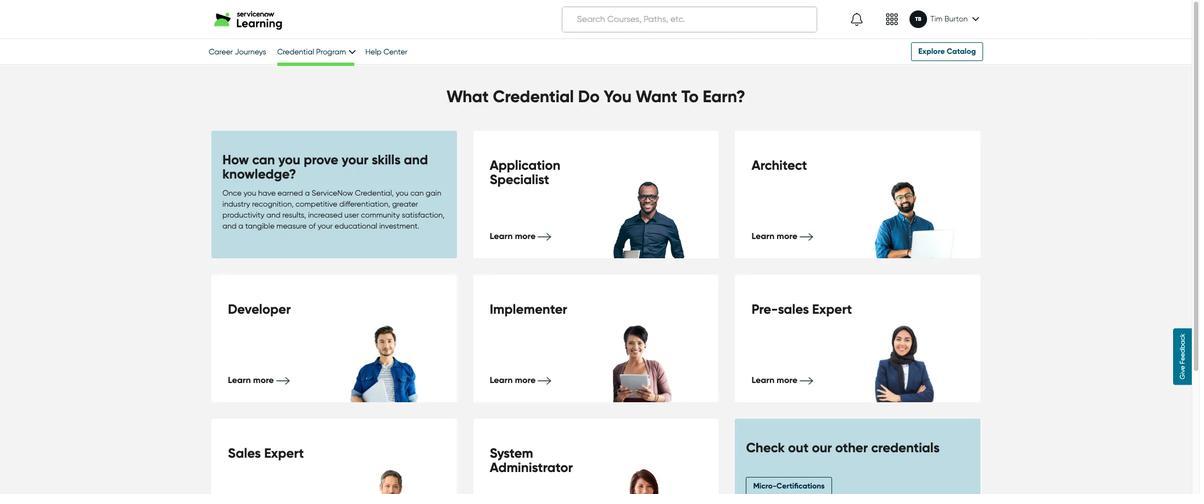 Task type: vqa. For each thing, say whether or not it's contained in the screenshot.
the you in the How can you prove your skills and knowledge?
yes



Task type: describe. For each thing, give the bounding box(es) containing it.
help
[[366, 47, 382, 56]]

our
[[812, 440, 832, 456]]

have
[[258, 188, 276, 197]]

out
[[789, 440, 809, 456]]

learn more for application specialist
[[490, 231, 538, 241]]

catalog
[[947, 47, 977, 56]]

application specialist image
[[613, 181, 686, 258]]

credential inside main content
[[493, 87, 574, 107]]

application specialist
[[490, 157, 561, 188]]

sales
[[228, 445, 261, 461]]

explore
[[919, 47, 945, 56]]

results,
[[283, 210, 306, 219]]

developer
[[228, 301, 291, 317]]

want
[[636, 87, 678, 107]]

system
[[490, 445, 534, 461]]

certifications
[[777, 482, 825, 491]]

sales
[[778, 301, 809, 317]]

earn?
[[703, 87, 746, 107]]

what credential do you want to earn?
[[447, 87, 746, 107]]

architect image
[[875, 181, 955, 258]]

micro-
[[754, 482, 777, 491]]

earned
[[278, 188, 303, 197]]

once you have earned a servicenow credential, you can gain industry recognition, competitive differentiation, greater productivity and results, increased user community satisfaction, and a tangible measure of your educational investment.
[[223, 188, 445, 230]]

educational
[[335, 221, 377, 230]]

help center link
[[366, 47, 408, 56]]

measure
[[277, 221, 307, 230]]

application
[[490, 157, 561, 173]]

arrow image for developer
[[276, 377, 290, 385]]

micro-certifications
[[754, 482, 825, 491]]

pre-sales expert
[[752, 301, 852, 317]]

credential program link
[[277, 47, 355, 66]]

0 vertical spatial a
[[305, 188, 310, 197]]

expert inside button
[[264, 445, 304, 461]]

gain
[[426, 188, 442, 197]]

administrator
[[490, 460, 573, 476]]

can inside "once you have earned a servicenow credential, you can gain industry recognition, competitive differentiation, greater productivity and results, increased user community satisfaction, and a tangible measure of your educational investment."
[[411, 188, 424, 197]]

you inside how can you prove your skills and knowledge?
[[278, 152, 301, 168]]

satisfaction,
[[402, 210, 445, 219]]

arrow image for architect
[[800, 233, 814, 241]]

burton
[[945, 14, 968, 23]]

career
[[209, 47, 233, 56]]

how can you prove your skills and knowledge?
[[223, 152, 428, 182]]

credential,
[[355, 188, 394, 197]]

specialist
[[490, 172, 550, 188]]

learn for pre-sales expert
[[752, 375, 775, 385]]

learn more for architect
[[752, 231, 800, 241]]

sales expert button
[[212, 419, 457, 494]]

other
[[836, 440, 868, 456]]

learn for architect
[[752, 231, 775, 241]]

help center
[[366, 47, 408, 56]]

2 horizontal spatial you
[[396, 188, 409, 197]]

do
[[578, 87, 600, 107]]

system administrator
[[490, 445, 573, 476]]

learn for developer
[[228, 375, 251, 385]]

user
[[345, 210, 359, 219]]

portal logo image
[[214, 9, 288, 30]]

career journeys link
[[209, 47, 266, 56]]

learn more for implementer
[[490, 375, 538, 385]]

community
[[361, 210, 400, 219]]

industry
[[223, 199, 250, 208]]

sales expert image
[[351, 469, 426, 494]]

arrow image for application specialist
[[538, 233, 552, 241]]

differentiation,
[[339, 199, 390, 208]]

investment.
[[379, 221, 420, 230]]



Task type: locate. For each thing, give the bounding box(es) containing it.
2 arrow image from the top
[[800, 377, 814, 385]]

how
[[223, 152, 249, 168]]

and down productivity
[[223, 221, 237, 230]]

a up 'competitive'
[[305, 188, 310, 197]]

credentials
[[872, 440, 940, 456]]

journeys
[[235, 47, 266, 56]]

Search Courses, Paths, etc. text field
[[563, 7, 817, 32]]

your down increased
[[318, 221, 333, 230]]

skills
[[372, 152, 401, 168]]

1 image image from the left
[[851, 13, 864, 26]]

more for implementer
[[515, 375, 536, 385]]

2 image image from the left
[[886, 13, 899, 26]]

1 vertical spatial a
[[239, 221, 243, 230]]

implementer
[[490, 301, 568, 317]]

you left have on the top of the page
[[244, 188, 256, 197]]

can up "greater"
[[411, 188, 424, 197]]

your inside "once you have earned a servicenow credential, you can gain industry recognition, competitive differentiation, greater productivity and results, increased user community satisfaction, and a tangible measure of your educational investment."
[[318, 221, 333, 230]]

credential program
[[277, 47, 346, 56]]

0 vertical spatial credential
[[277, 47, 314, 56]]

can inside how can you prove your skills and knowledge?
[[252, 152, 275, 168]]

and down recognition,
[[267, 210, 281, 219]]

0 vertical spatial your
[[342, 152, 369, 168]]

you left prove
[[278, 152, 301, 168]]

1 vertical spatial arrow image
[[800, 377, 814, 385]]

learn more
[[490, 231, 538, 241], [752, 231, 800, 241], [228, 375, 276, 385], [490, 375, 538, 385], [752, 375, 800, 385]]

your inside how can you prove your skills and knowledge?
[[342, 152, 369, 168]]

1 horizontal spatial and
[[267, 210, 281, 219]]

1 horizontal spatial your
[[342, 152, 369, 168]]

1 vertical spatial credential
[[493, 87, 574, 107]]

system administrator image
[[613, 469, 686, 494]]

tim
[[931, 14, 943, 23]]

recognition,
[[252, 199, 294, 208]]

learn more for pre-sales expert
[[752, 375, 800, 385]]

micro-certifications link
[[746, 477, 832, 494]]

increased
[[308, 210, 343, 219]]

and inside how can you prove your skills and knowledge?
[[404, 152, 428, 168]]

developer image
[[351, 325, 419, 402]]

1 vertical spatial and
[[267, 210, 281, 219]]

what credential do you want to earn? main content
[[0, 66, 1192, 494]]

prove
[[304, 152, 339, 168]]

center
[[384, 47, 408, 56]]

and
[[404, 152, 428, 168], [267, 210, 281, 219], [223, 221, 237, 230]]

0 vertical spatial arrow image
[[800, 233, 814, 241]]

architect
[[752, 157, 808, 173]]

and right skills
[[404, 152, 428, 168]]

sales expert
[[228, 445, 304, 461]]

system administrator button
[[474, 419, 719, 494]]

once
[[223, 188, 242, 197]]

arrow image
[[800, 233, 814, 241], [800, 377, 814, 385]]

arrow image
[[538, 233, 552, 241], [276, 377, 290, 385], [538, 377, 552, 385]]

pre-
[[752, 301, 778, 317]]

you up "greater"
[[396, 188, 409, 197]]

more for pre-sales expert
[[777, 375, 798, 385]]

2 horizontal spatial and
[[404, 152, 428, 168]]

0 vertical spatial can
[[252, 152, 275, 168]]

0 horizontal spatial credential
[[277, 47, 314, 56]]

more for architect
[[777, 231, 798, 241]]

image image
[[851, 13, 864, 26], [886, 13, 899, 26]]

learn for application specialist
[[490, 231, 513, 241]]

to
[[682, 87, 699, 107]]

pre-sales expert image
[[875, 325, 935, 402]]

career journeys
[[209, 47, 266, 56]]

2 vertical spatial and
[[223, 221, 237, 230]]

learn more for developer
[[228, 375, 276, 385]]

greater
[[392, 199, 418, 208]]

explore catalog link
[[912, 42, 984, 61]]

0 horizontal spatial a
[[239, 221, 243, 230]]

0 horizontal spatial expert
[[264, 445, 304, 461]]

tim burton
[[931, 14, 968, 23]]

check
[[746, 440, 785, 456]]

what
[[447, 87, 489, 107]]

more
[[515, 231, 536, 241], [777, 231, 798, 241], [253, 375, 274, 385], [515, 375, 536, 385], [777, 375, 798, 385]]

1 arrow image from the top
[[800, 233, 814, 241]]

0 horizontal spatial your
[[318, 221, 333, 230]]

competitive
[[296, 199, 338, 208]]

learn for implementer
[[490, 375, 513, 385]]

0 vertical spatial and
[[404, 152, 428, 168]]

1 vertical spatial expert
[[264, 445, 304, 461]]

knowledge?
[[223, 166, 296, 182]]

1 horizontal spatial a
[[305, 188, 310, 197]]

explore catalog
[[919, 47, 977, 56]]

1 horizontal spatial expert
[[813, 301, 852, 317]]

header menu menu bar
[[820, 2, 984, 36]]

0 horizontal spatial image image
[[851, 13, 864, 26]]

0 vertical spatial expert
[[813, 301, 852, 317]]

servicenow
[[312, 188, 353, 197]]

arrow image for implementer
[[538, 377, 552, 385]]

you
[[278, 152, 301, 168], [244, 188, 256, 197], [396, 188, 409, 197]]

implementer image
[[613, 325, 673, 402]]

1 horizontal spatial image image
[[886, 13, 899, 26]]

more for developer
[[253, 375, 274, 385]]

of
[[309, 221, 316, 230]]

program
[[316, 47, 346, 56]]

a
[[305, 188, 310, 197], [239, 221, 243, 230]]

1 horizontal spatial credential
[[493, 87, 574, 107]]

1 vertical spatial your
[[318, 221, 333, 230]]

check out our other credentials
[[746, 440, 940, 456]]

expert
[[813, 301, 852, 317], [264, 445, 304, 461]]

1 horizontal spatial can
[[411, 188, 424, 197]]

your
[[342, 152, 369, 168], [318, 221, 333, 230]]

can
[[252, 152, 275, 168], [411, 188, 424, 197]]

1 horizontal spatial you
[[278, 152, 301, 168]]

can right how
[[252, 152, 275, 168]]

learn
[[490, 231, 513, 241], [752, 231, 775, 241], [228, 375, 251, 385], [490, 375, 513, 385], [752, 375, 775, 385]]

tangible
[[245, 221, 275, 230]]

0 horizontal spatial you
[[244, 188, 256, 197]]

your left skills
[[342, 152, 369, 168]]

0 horizontal spatial can
[[252, 152, 275, 168]]

credential
[[277, 47, 314, 56], [493, 87, 574, 107]]

1 vertical spatial can
[[411, 188, 424, 197]]

arrow image for pre-sales expert
[[800, 377, 814, 385]]

tb
[[916, 16, 922, 23]]

a down productivity
[[239, 221, 243, 230]]

productivity
[[223, 210, 265, 219]]

you
[[604, 87, 632, 107]]

0 horizontal spatial and
[[223, 221, 237, 230]]

more for application specialist
[[515, 231, 536, 241]]



